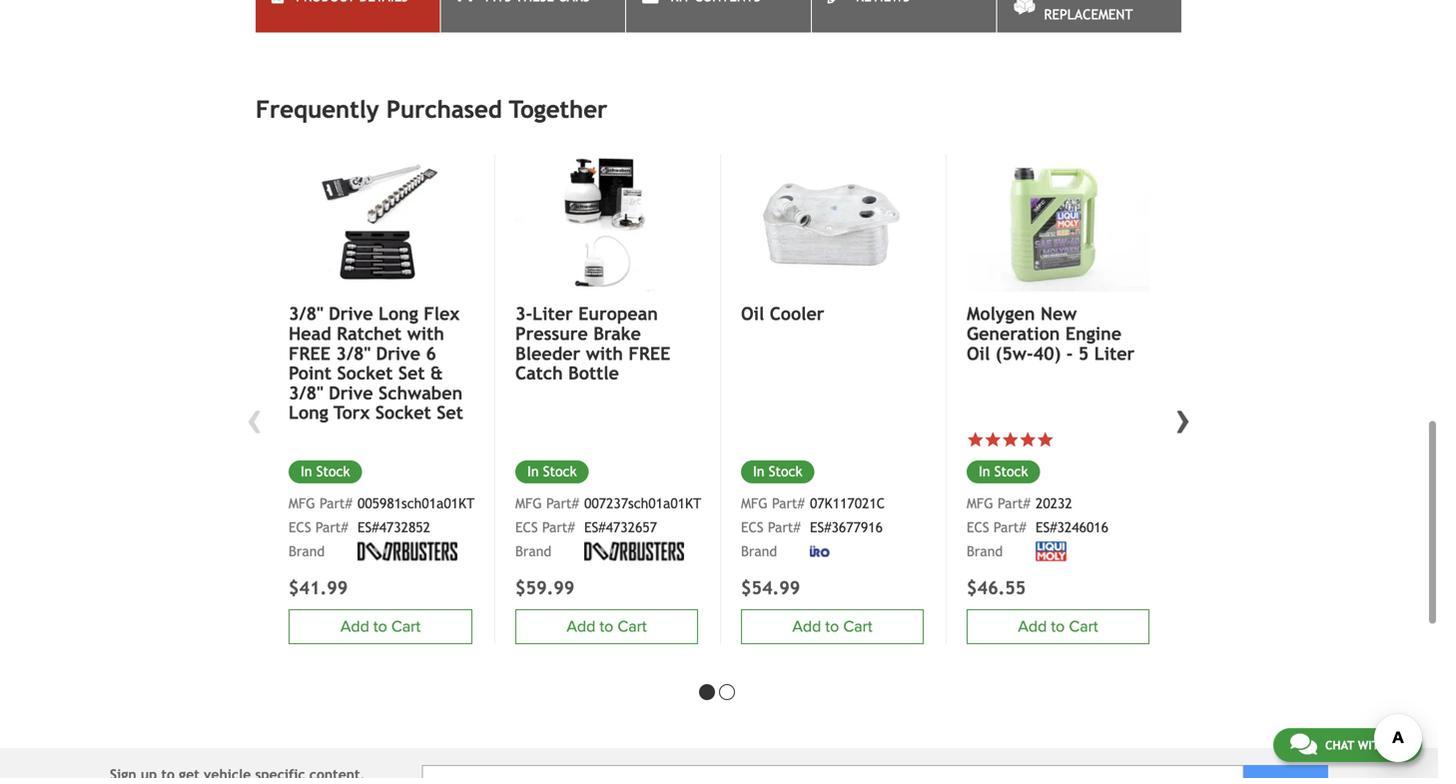 Task type: vqa. For each thing, say whether or not it's contained in the screenshot.
bottommost Oil
yes



Task type: locate. For each thing, give the bounding box(es) containing it.
0 vertical spatial 3/8"
[[289, 303, 323, 324]]

long
[[379, 303, 418, 324], [289, 402, 329, 423]]

mfg up $59.99
[[516, 496, 542, 512]]

3 ecs from the left
[[967, 520, 990, 536]]

2 in stock from the left
[[753, 464, 803, 480]]

3-liter european pressure brake bleeder with free catch bottle link
[[516, 303, 698, 384]]

to down liqui moly image
[[1052, 617, 1065, 636]]

3 mfg from the left
[[967, 496, 994, 512]]

4 add to cart button from the left
[[289, 609, 473, 644]]

in up mfg part# 007237sch01a01kt ecs part# es#4732657 brand
[[528, 464, 539, 480]]

1 star image from the left
[[1020, 431, 1037, 449]]

add to cart
[[567, 617, 647, 636], [793, 617, 873, 636], [1018, 617, 1099, 636], [341, 617, 421, 636]]

1 vertical spatial oil
[[967, 343, 990, 364]]

stock
[[543, 464, 577, 480], [769, 464, 803, 480], [995, 464, 1029, 480], [316, 464, 350, 480]]

to
[[600, 617, 614, 636], [826, 617, 840, 636], [1052, 617, 1065, 636], [374, 617, 387, 636]]

molygen new generation engine oil (5w-40) - 5 liter
[[967, 303, 1135, 364]]

1 in from the left
[[528, 464, 539, 480]]

2 add to cart button from the left
[[741, 609, 924, 644]]

mfg for 3/8" drive long flex head ratchet with free 3/8" drive 6 point socket set & 3/8" drive schwaben long torx socket set
[[289, 496, 315, 512]]

add to cart button down $59.99
[[516, 609, 698, 644]]

set
[[398, 363, 425, 384], [437, 402, 463, 423]]

add to cart for 3/8" drive long flex head ratchet with free 3/8" drive 6 point socket set & 3/8" drive schwaben long torx socket set
[[341, 617, 421, 636]]

0 horizontal spatial liter
[[533, 303, 573, 324]]

cart for oil cooler
[[844, 617, 873, 636]]

4 to from the left
[[374, 617, 387, 636]]

1 in stock from the left
[[528, 464, 577, 480]]

liter
[[533, 303, 573, 324], [1095, 343, 1135, 364]]

flex
[[424, 303, 460, 324]]

40)
[[1034, 343, 1061, 364]]

0 horizontal spatial long
[[289, 402, 329, 423]]

part# left 007237sch01a01kt
[[546, 496, 579, 512]]

drive down the ratchet
[[329, 383, 373, 404]]

to down uro image
[[826, 617, 840, 636]]

ecs up the $54.99
[[741, 520, 764, 536]]

4 stock from the left
[[316, 464, 350, 480]]

brand up $46.55 at the bottom
[[967, 544, 1003, 560]]

2 in from the left
[[753, 464, 765, 480]]

mfg for 3-liter european pressure brake bleeder with free catch bottle
[[516, 496, 542, 512]]

cooler
[[770, 303, 825, 324]]

&
[[431, 363, 443, 384]]

stock down the torx
[[316, 464, 350, 480]]

stock for oil cooler
[[769, 464, 803, 480]]

add to cart down $59.99
[[567, 617, 647, 636]]

chat
[[1326, 738, 1355, 752]]

set left "&" at the left of the page
[[398, 363, 425, 384]]

3 add to cart from the left
[[1018, 617, 1099, 636]]

to for 3-liter european pressure brake bleeder with free catch bottle
[[600, 617, 614, 636]]

add to cart button for molygen new generation engine oil (5w-40) - 5 liter
[[967, 609, 1150, 644]]

free inside "3/8" drive long flex head ratchet with free 3/8" drive 6 point socket set & 3/8" drive schwaben long torx socket set"
[[289, 343, 331, 364]]

mfg inside the mfg part# 005981sch01a01kt ecs part# es#4732852 brand
[[289, 496, 315, 512]]

socket right the torx
[[376, 402, 431, 423]]

4 mfg from the left
[[289, 496, 315, 512]]

drive left '6'
[[376, 343, 421, 364]]

in up mfg part# 07k117021c ecs part# es#3677916 brand at the bottom of the page
[[753, 464, 765, 480]]

long left the flex
[[379, 303, 418, 324]]

stock for 3-liter european pressure brake bleeder with free catch bottle
[[543, 464, 577, 480]]

brand up the $54.99
[[741, 544, 778, 560]]

3 add to cart button from the left
[[967, 609, 1150, 644]]

molygen
[[967, 303, 1036, 324]]

drive
[[329, 303, 373, 324], [376, 343, 421, 364], [329, 383, 373, 404]]

ecs up $59.99
[[516, 520, 538, 536]]

1 add to cart from the left
[[567, 617, 647, 636]]

brake
[[594, 323, 641, 344]]

add down $46.55 at the bottom
[[1018, 617, 1047, 636]]

free
[[289, 343, 331, 364], [629, 343, 671, 364]]

liter up bleeder
[[533, 303, 573, 324]]

1 horizontal spatial oil
[[967, 343, 990, 364]]

3/8" drive long flex head ratchet with free 3/8" drive 6 point socket set & 3/8" drive schwaben long torx socket set
[[289, 303, 463, 423]]

brand inside mfg part# 007237sch01a01kt ecs part# es#4732657 brand
[[516, 544, 552, 560]]

add to cart button down the $54.99
[[741, 609, 924, 644]]

2 doorbusters image from the left
[[358, 542, 458, 561]]

-
[[1067, 343, 1073, 364]]

3/8" left the torx
[[289, 383, 323, 404]]

1 ecs from the left
[[516, 520, 538, 536]]

in
[[528, 464, 539, 480], [753, 464, 765, 480], [979, 464, 991, 480], [301, 464, 312, 480]]

3/8"
[[289, 303, 323, 324], [336, 343, 371, 364], [289, 383, 323, 404]]

doorbusters image down es#4732657
[[585, 542, 684, 561]]

2 star image from the left
[[1037, 431, 1055, 449]]

star image
[[967, 431, 985, 449], [985, 431, 1002, 449], [1002, 431, 1020, 449]]

ecs inside mfg part# 007237sch01a01kt ecs part# es#4732657 brand
[[516, 520, 538, 536]]

4 add from the left
[[341, 617, 369, 636]]

frequently
[[256, 95, 379, 123]]

$41.99
[[289, 578, 348, 599]]

1 horizontal spatial liter
[[1095, 343, 1135, 364]]

1 horizontal spatial free
[[629, 343, 671, 364]]

long down "point" at the left of page
[[289, 402, 329, 423]]

add to cart button
[[516, 609, 698, 644], [741, 609, 924, 644], [967, 609, 1150, 644], [289, 609, 473, 644]]

doorbusters image down es#4732852
[[358, 542, 458, 561]]

mfg up the $54.99
[[741, 496, 768, 512]]

oil left 'cooler'
[[741, 303, 765, 324]]

chat with us link
[[1274, 728, 1423, 762]]

stock up mfg part# 007237sch01a01kt ecs part# es#4732657 brand
[[543, 464, 577, 480]]

4 in stock from the left
[[301, 464, 350, 480]]

4 add to cart from the left
[[341, 617, 421, 636]]

2 free from the left
[[629, 343, 671, 364]]

3 brand from the left
[[967, 544, 1003, 560]]

mfg left the "20232"
[[967, 496, 994, 512]]

0 vertical spatial oil
[[741, 303, 765, 324]]

add
[[567, 617, 596, 636], [793, 617, 822, 636], [1018, 617, 1047, 636], [341, 617, 369, 636]]

2 add to cart from the left
[[793, 617, 873, 636]]

1 horizontal spatial set
[[437, 402, 463, 423]]

1 add to cart button from the left
[[516, 609, 698, 644]]

brand up $59.99
[[516, 544, 552, 560]]

free inside 3-liter european pressure brake bleeder with free catch bottle
[[629, 343, 671, 364]]

in for oil cooler
[[753, 464, 765, 480]]

1 horizontal spatial with
[[586, 343, 623, 364]]

with
[[407, 323, 445, 344], [586, 343, 623, 364], [1358, 738, 1388, 752]]

mfg inside mfg part# 07k117021c ecs part# es#3677916 brand
[[741, 496, 768, 512]]

3 to from the left
[[1052, 617, 1065, 636]]

add to cart down the $54.99
[[793, 617, 873, 636]]

005981sch01a01kt
[[358, 496, 475, 512]]

4 in from the left
[[301, 464, 312, 480]]

1 vertical spatial set
[[437, 402, 463, 423]]

with up "&" at the left of the page
[[407, 323, 445, 344]]

star image
[[1020, 431, 1037, 449], [1037, 431, 1055, 449]]

european
[[579, 303, 658, 324]]

oil left (5w-
[[967, 343, 990, 364]]

1 vertical spatial drive
[[376, 343, 421, 364]]

brand up $41.99
[[289, 544, 325, 560]]

ecs for 3/8" drive long flex head ratchet with free 3/8" drive 6 point socket set & 3/8" drive schwaben long torx socket set
[[289, 520, 311, 536]]

1 to from the left
[[600, 617, 614, 636]]

ecs up $46.55 at the bottom
[[967, 520, 990, 536]]

4 brand from the left
[[289, 544, 325, 560]]

mfg inside mfg part# 007237sch01a01kt ecs part# es#4732657 brand
[[516, 496, 542, 512]]

3 add from the left
[[1018, 617, 1047, 636]]

3/8" drive long flex head ratchet with free 3/8" drive 6 point socket set & 3/8" drive schwaben long torx socket set link
[[289, 303, 473, 423]]

brand
[[516, 544, 552, 560], [741, 544, 778, 560], [967, 544, 1003, 560], [289, 544, 325, 560]]

oil cooler
[[741, 303, 825, 324]]

07k117021c
[[810, 496, 885, 512]]

part#
[[546, 496, 579, 512], [772, 496, 805, 512], [998, 496, 1031, 512], [320, 496, 353, 512], [542, 520, 575, 536], [768, 520, 801, 536], [994, 520, 1027, 536], [316, 520, 348, 536]]

1 brand from the left
[[516, 544, 552, 560]]

brand inside the mfg part# 005981sch01a01kt ecs part# es#4732852 brand
[[289, 544, 325, 560]]

cart for 3/8" drive long flex head ratchet with free 3/8" drive 6 point socket set & 3/8" drive schwaben long torx socket set
[[392, 617, 421, 636]]

4 ecs from the left
[[289, 520, 311, 536]]

uro image
[[810, 546, 835, 557]]

cart for molygen new generation engine oil (5w-40) - 5 liter
[[1069, 617, 1099, 636]]

add to cart down $46.55 at the bottom
[[1018, 617, 1099, 636]]

doorbusters image for $59.99
[[585, 542, 684, 561]]

in for 3-liter european pressure brake bleeder with free catch bottle
[[528, 464, 539, 480]]

with left us
[[1358, 738, 1388, 752]]

0 horizontal spatial with
[[407, 323, 445, 344]]

2 stock from the left
[[769, 464, 803, 480]]

ecs
[[516, 520, 538, 536], [741, 520, 764, 536], [967, 520, 990, 536], [289, 520, 311, 536]]

2 cart from the left
[[844, 617, 873, 636]]

3 star image from the left
[[1002, 431, 1020, 449]]

add to cart for 3-liter european pressure brake bleeder with free catch bottle
[[567, 617, 647, 636]]

free left the ratchet
[[289, 343, 331, 364]]

2 brand from the left
[[741, 544, 778, 560]]

2 horizontal spatial with
[[1358, 738, 1388, 752]]

mfg
[[516, 496, 542, 512], [741, 496, 768, 512], [967, 496, 994, 512], [289, 496, 315, 512]]

set down "&" at the left of the page
[[437, 402, 463, 423]]

drive up "point" at the left of page
[[329, 303, 373, 324]]

3 cart from the left
[[1069, 617, 1099, 636]]

1 doorbusters image from the left
[[585, 542, 684, 561]]

socket
[[337, 363, 393, 384], [376, 402, 431, 423]]

liter inside 3-liter european pressure brake bleeder with free catch bottle
[[533, 303, 573, 324]]

free for head
[[289, 343, 331, 364]]

5
[[1079, 343, 1089, 364]]

frequently purchased together
[[256, 95, 608, 123]]

4 cart from the left
[[392, 617, 421, 636]]

3 in stock from the left
[[979, 464, 1029, 480]]

purchased
[[387, 95, 502, 123]]

1 mfg from the left
[[516, 496, 542, 512]]

mfg part# 005981sch01a01kt ecs part# es#4732852 brand
[[289, 496, 475, 560]]

in stock up mfg part# 20232 ecs part# es#3246016 brand on the right of the page
[[979, 464, 1029, 480]]

stock up mfg part# 07k117021c ecs part# es#3677916 brand at the bottom of the page
[[769, 464, 803, 480]]

ecs inside mfg part# 07k117021c ecs part# es#3677916 brand
[[741, 520, 764, 536]]

1 free from the left
[[289, 343, 331, 364]]

stock up mfg part# 20232 ecs part# es#3246016 brand on the right of the page
[[995, 464, 1029, 480]]

part# left the "20232"
[[998, 496, 1031, 512]]

brand inside mfg part# 07k117021c ecs part# es#3677916 brand
[[741, 544, 778, 560]]

add to cart down $41.99
[[341, 617, 421, 636]]

1 horizontal spatial doorbusters image
[[585, 542, 684, 561]]

add to cart button down $41.99
[[289, 609, 473, 644]]

0 horizontal spatial doorbusters image
[[358, 542, 458, 561]]

ecs up $41.99
[[289, 520, 311, 536]]

1 vertical spatial long
[[289, 402, 329, 423]]

to down the mfg part# 005981sch01a01kt ecs part# es#4732852 brand
[[374, 617, 387, 636]]

in stock down the torx
[[301, 464, 350, 480]]

0 horizontal spatial oil
[[741, 303, 765, 324]]

2 ecs from the left
[[741, 520, 764, 536]]

in up the mfg part# 005981sch01a01kt ecs part# es#4732852 brand
[[301, 464, 312, 480]]

point
[[289, 363, 332, 384]]

socket down the ratchet
[[337, 363, 393, 384]]

in stock
[[528, 464, 577, 480], [753, 464, 803, 480], [979, 464, 1029, 480], [301, 464, 350, 480]]

add down $41.99
[[341, 617, 369, 636]]

0 vertical spatial liter
[[533, 303, 573, 324]]

3/8" up "point" at the left of page
[[289, 303, 323, 324]]

pressure
[[516, 323, 588, 344]]

1 stock from the left
[[543, 464, 577, 480]]

1 cart from the left
[[618, 617, 647, 636]]

2 mfg from the left
[[741, 496, 768, 512]]

doorbusters image
[[585, 542, 684, 561], [358, 542, 458, 561]]

oil
[[741, 303, 765, 324], [967, 343, 990, 364]]

in stock up mfg part# 07k117021c ecs part# es#3677916 brand at the bottom of the page
[[753, 464, 803, 480]]

3/8" right "point" at the left of page
[[336, 343, 371, 364]]

liter right 5
[[1095, 343, 1135, 364]]

in up mfg part# 20232 ecs part# es#3246016 brand on the right of the page
[[979, 464, 991, 480]]

to for oil cooler
[[826, 617, 840, 636]]

lifetime replacement link
[[998, 0, 1182, 32]]

2 add from the left
[[793, 617, 822, 636]]

add down $59.99
[[567, 617, 596, 636]]

molygen new generation engine oil (5w-40) - 5 liter link
[[967, 303, 1150, 364]]

with inside "3/8" drive long flex head ratchet with free 3/8" drive 6 point socket set & 3/8" drive schwaben long torx socket set"
[[407, 323, 445, 344]]

0 vertical spatial long
[[379, 303, 418, 324]]

in stock up mfg part# 007237sch01a01kt ecs part# es#4732657 brand
[[528, 464, 577, 480]]

›
[[1176, 391, 1192, 444]]

cart
[[618, 617, 647, 636], [844, 617, 873, 636], [1069, 617, 1099, 636], [392, 617, 421, 636]]

engine
[[1066, 323, 1122, 344]]

1 vertical spatial liter
[[1095, 343, 1135, 364]]

ecs inside the mfg part# 005981sch01a01kt ecs part# es#4732852 brand
[[289, 520, 311, 536]]

with inside 3-liter european pressure brake bleeder with free catch bottle
[[586, 343, 623, 364]]

comments image
[[1291, 732, 1318, 756]]

0 vertical spatial set
[[398, 363, 425, 384]]

with down european
[[586, 343, 623, 364]]

2 to from the left
[[826, 617, 840, 636]]

1 add from the left
[[567, 617, 596, 636]]

mfg up $41.99
[[289, 496, 315, 512]]

add down the $54.99
[[793, 617, 822, 636]]

free down european
[[629, 343, 671, 364]]

0 horizontal spatial free
[[289, 343, 331, 364]]

bleeder
[[516, 343, 581, 364]]

in stock for 3-liter european pressure brake bleeder with free catch bottle
[[528, 464, 577, 480]]

3 stock from the left
[[995, 464, 1029, 480]]

3-liter european pressure brake bleeder with free catch bottle
[[516, 303, 671, 384]]

to down mfg part# 007237sch01a01kt ecs part# es#4732657 brand
[[600, 617, 614, 636]]

us
[[1392, 738, 1406, 752]]

cart for 3-liter european pressure brake bleeder with free catch bottle
[[618, 617, 647, 636]]

liqui moly image
[[1036, 542, 1067, 562]]

in for 3/8" drive long flex head ratchet with free 3/8" drive 6 point socket set & 3/8" drive schwaben long torx socket set
[[301, 464, 312, 480]]

add to cart button down $46.55 at the bottom
[[967, 609, 1150, 644]]



Task type: describe. For each thing, give the bounding box(es) containing it.
generation
[[967, 323, 1061, 344]]

brand for 3/8" drive long flex head ratchet with free 3/8" drive 6 point socket set & 3/8" drive schwaben long torx socket set
[[289, 544, 325, 560]]

torx
[[334, 402, 370, 423]]

2 vertical spatial drive
[[329, 383, 373, 404]]

head
[[289, 323, 331, 344]]

0 horizontal spatial set
[[398, 363, 425, 384]]

ratchet
[[337, 323, 402, 344]]

replacement
[[1044, 6, 1134, 22]]

lifetime
[[1044, 0, 1100, 2]]

doorbusters image for $41.99
[[358, 542, 458, 561]]

new
[[1041, 303, 1078, 324]]

liter inside molygen new generation engine oil (5w-40) - 5 liter
[[1095, 343, 1135, 364]]

1 horizontal spatial long
[[379, 303, 418, 324]]

in stock for oil cooler
[[753, 464, 803, 480]]

add for 3/8" drive long flex head ratchet with free 3/8" drive 6 point socket set & 3/8" drive schwaben long torx socket set
[[341, 617, 369, 636]]

brand for oil cooler
[[741, 544, 778, 560]]

007237sch01a01kt
[[585, 496, 702, 512]]

oil cooler link
[[741, 303, 924, 324]]

add to cart button for oil cooler
[[741, 609, 924, 644]]

part# up the $54.99
[[768, 520, 801, 536]]

ecs inside mfg part# 20232 ecs part# es#3246016 brand
[[967, 520, 990, 536]]

add to cart for oil cooler
[[793, 617, 873, 636]]

add to cart for molygen new generation engine oil (5w-40) - 5 liter
[[1018, 617, 1099, 636]]

part# up $59.99
[[542, 520, 575, 536]]

1 star image from the left
[[967, 431, 985, 449]]

$54.99
[[741, 578, 801, 599]]

stock for 3/8" drive long flex head ratchet with free 3/8" drive 6 point socket set & 3/8" drive schwaben long torx socket set
[[316, 464, 350, 480]]

brand inside mfg part# 20232 ecs part# es#3246016 brand
[[967, 544, 1003, 560]]

in stock for 3/8" drive long flex head ratchet with free 3/8" drive 6 point socket set & 3/8" drive schwaben long torx socket set
[[301, 464, 350, 480]]

part# up $41.99
[[316, 520, 348, 536]]

add to cart button for 3/8" drive long flex head ratchet with free 3/8" drive 6 point socket set & 3/8" drive schwaben long torx socket set
[[289, 609, 473, 644]]

add to cart button for 3-liter european pressure brake bleeder with free catch bottle
[[516, 609, 698, 644]]

3-
[[516, 303, 533, 324]]

add for 3-liter european pressure brake bleeder with free catch bottle
[[567, 617, 596, 636]]

schwaben
[[379, 383, 463, 404]]

part# left "07k117021c" on the bottom right
[[772, 496, 805, 512]]

6
[[426, 343, 437, 364]]

lifetime replacement
[[1044, 0, 1134, 22]]

catch
[[516, 363, 563, 384]]

ecs for oil cooler
[[741, 520, 764, 536]]

with for bottle
[[586, 343, 623, 364]]

es#4732852
[[358, 520, 431, 536]]

add for oil cooler
[[793, 617, 822, 636]]

oil inside molygen new generation engine oil (5w-40) - 5 liter
[[967, 343, 990, 364]]

es#4732657
[[585, 520, 657, 536]]

3/8 image
[[289, 155, 473, 292]]

chat with us
[[1326, 738, 1406, 752]]

› link
[[1169, 391, 1199, 444]]

mfg part# 007237sch01a01kt ecs part# es#4732657 brand
[[516, 496, 702, 560]]

molygen new generation engine oil (5w-40) - 5 liter image
[[967, 155, 1150, 292]]

bottle
[[569, 363, 619, 384]]

2 vertical spatial 3/8"
[[289, 383, 323, 404]]

brand for 3-liter european pressure brake bleeder with free catch bottle
[[516, 544, 552, 560]]

20232
[[1036, 496, 1073, 512]]

es#3246016
[[1036, 520, 1109, 536]]

mfg for oil cooler
[[741, 496, 768, 512]]

3-liter european pressure brake bleeder with free catch bottle image
[[516, 155, 698, 292]]

es#3677916
[[810, 520, 883, 536]]

1 vertical spatial 3/8"
[[336, 343, 371, 364]]

part# up $46.55 at the bottom
[[994, 520, 1027, 536]]

0 vertical spatial drive
[[329, 303, 373, 324]]

add for molygen new generation engine oil (5w-40) - 5 liter
[[1018, 617, 1047, 636]]

free for brake
[[629, 343, 671, 364]]

mfg inside mfg part# 20232 ecs part# es#3246016 brand
[[967, 496, 994, 512]]

(5w-
[[996, 343, 1034, 364]]

to for 3/8" drive long flex head ratchet with free 3/8" drive 6 point socket set & 3/8" drive schwaben long torx socket set
[[374, 617, 387, 636]]

to for molygen new generation engine oil (5w-40) - 5 liter
[[1052, 617, 1065, 636]]

$46.55
[[967, 578, 1026, 599]]

0 vertical spatial socket
[[337, 363, 393, 384]]

1 vertical spatial socket
[[376, 402, 431, 423]]

Email email field
[[422, 765, 1244, 778]]

with for drive
[[407, 323, 445, 344]]

mfg part# 07k117021c ecs part# es#3677916 brand
[[741, 496, 885, 560]]

oil cooler image
[[741, 155, 924, 292]]

3 in from the left
[[979, 464, 991, 480]]

part# left 005981sch01a01kt
[[320, 496, 353, 512]]

ecs for 3-liter european pressure brake bleeder with free catch bottle
[[516, 520, 538, 536]]

together
[[509, 95, 608, 123]]

2 star image from the left
[[985, 431, 1002, 449]]

mfg part# 20232 ecs part# es#3246016 brand
[[967, 496, 1109, 560]]

$59.99
[[516, 578, 575, 599]]



